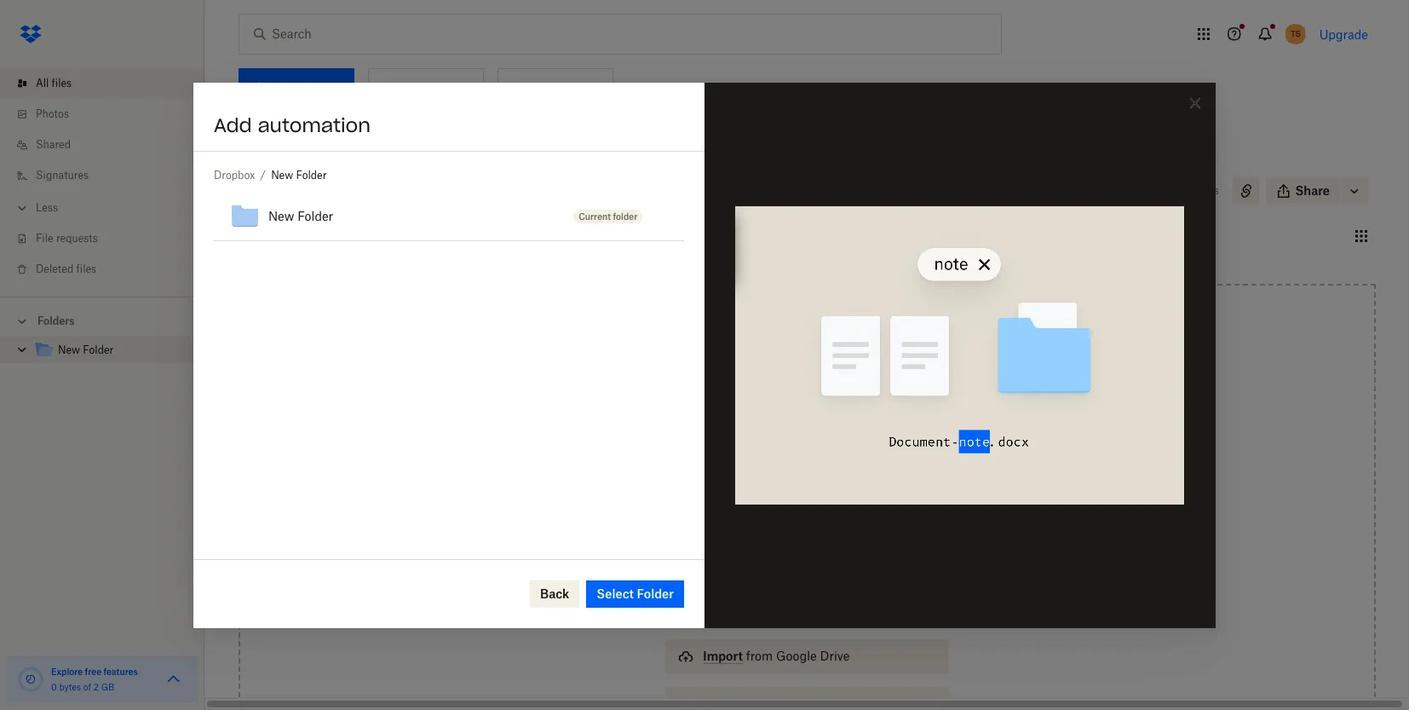 Task type: describe. For each thing, give the bounding box(es) containing it.
upload,
[[838, 453, 881, 467]]

quota usage element
[[17, 666, 44, 693]]

back button
[[530, 580, 580, 607]]

photos link
[[14, 99, 205, 130]]

folder down the files in
[[277, 181, 327, 200]]

/
[[260, 168, 266, 181]]

new folder link
[[34, 339, 191, 362]]

folder inside button
[[637, 586, 674, 601]]

files left files
[[255, 157, 275, 170]]

drive
[[820, 649, 850, 663]]

files inside the all files list item
[[52, 77, 72, 90]]

files in
[[275, 156, 322, 173]]

dialog containing add automation
[[194, 82, 1216, 628]]

only
[[1116, 184, 1139, 197]]

new folder for new folder 'link'
[[58, 344, 114, 356]]

file requests
[[36, 232, 98, 245]]

1 horizontal spatial all files link
[[239, 155, 275, 172]]

shared
[[36, 138, 71, 151]]

deleted files link
[[14, 254, 205, 285]]

free
[[85, 667, 101, 677]]

folders
[[38, 315, 75, 327]]

or
[[735, 471, 747, 486]]

features
[[104, 667, 138, 677]]

new folder table
[[214, 192, 685, 241]]

current
[[579, 211, 611, 221]]

deleted
[[36, 263, 74, 275]]

current folder
[[579, 211, 638, 221]]

only you have access
[[1116, 184, 1219, 197]]

google
[[776, 649, 817, 663]]

files
[[275, 156, 307, 173]]

explore free features 0 bytes of 2 gb
[[51, 667, 138, 692]]

drop files here to upload, or use the 'upload' button
[[735, 453, 881, 486]]

less image
[[14, 199, 31, 217]]

all inside list item
[[36, 77, 49, 90]]

share
[[1296, 183, 1331, 198]]

have
[[1161, 184, 1184, 197]]

here
[[794, 453, 820, 467]]

to
[[823, 453, 835, 467]]

button
[[843, 471, 880, 486]]

file requests link
[[14, 223, 205, 254]]

in
[[310, 156, 322, 173]]

select folder
[[597, 586, 674, 601]]

photos
[[36, 107, 69, 120]]

import from google drive
[[703, 649, 850, 663]]

folder right the /
[[296, 168, 327, 181]]

share button
[[1267, 177, 1341, 205]]

folders button
[[0, 308, 205, 333]]

folder inside row
[[298, 208, 333, 223]]

current folder cell
[[560, 192, 657, 241]]

of
[[83, 682, 91, 692]]

deleted files
[[36, 263, 96, 275]]

import
[[703, 649, 743, 663]]

explore
[[51, 667, 83, 677]]

back
[[540, 586, 570, 601]]

more ways to add content element
[[663, 556, 953, 710]]



Task type: vqa. For each thing, say whether or not it's contained in the screenshot.
Sandwich- for alignment-
no



Task type: locate. For each thing, give the bounding box(es) containing it.
files up photos
[[52, 77, 72, 90]]

new
[[271, 168, 293, 181], [239, 181, 273, 200], [269, 208, 294, 223], [58, 344, 80, 356]]

folder right select
[[637, 586, 674, 601]]

'upload'
[[794, 471, 839, 486]]

files
[[52, 77, 72, 90], [255, 157, 275, 170], [76, 263, 96, 275], [766, 453, 791, 467]]

1 vertical spatial new folder
[[269, 208, 333, 223]]

new folder row
[[214, 192, 685, 241]]

all files up photos
[[36, 77, 72, 90]]

dialog
[[194, 82, 1216, 628]]

0 horizontal spatial all files
[[36, 77, 72, 90]]

all files link
[[14, 68, 205, 99], [239, 155, 275, 172]]

dropbox
[[214, 168, 255, 181]]

the
[[773, 471, 791, 486]]

access
[[1187, 184, 1219, 197]]

0 vertical spatial all files link
[[14, 68, 205, 99]]

folder
[[613, 211, 638, 221]]

list containing all files
[[0, 58, 205, 297]]

0
[[51, 682, 57, 692]]

all files inside all files link
[[36, 77, 72, 90]]

new folder for new folder row
[[269, 208, 333, 223]]

folder
[[296, 168, 327, 181], [277, 181, 327, 200], [298, 208, 333, 223], [83, 344, 114, 356], [637, 586, 674, 601]]

0 vertical spatial all
[[36, 77, 49, 90]]

add
[[214, 113, 252, 137], [214, 113, 252, 137]]

folder down folders "button"
[[83, 344, 114, 356]]

files inside deleted files link
[[76, 263, 96, 275]]

all
[[36, 77, 49, 90], [239, 157, 252, 170]]

1 vertical spatial all
[[239, 157, 252, 170]]

all files list item
[[0, 68, 205, 99]]

new inside new folder row
[[269, 208, 294, 223]]

gb
[[101, 682, 114, 692]]

from
[[746, 649, 773, 663]]

new folder inside new folder 'link'
[[58, 344, 114, 356]]

1 horizontal spatial all
[[239, 157, 252, 170]]

all files left files
[[239, 157, 275, 170]]

recents
[[252, 229, 291, 242]]

starred button
[[312, 222, 376, 249]]

use
[[750, 471, 770, 486]]

new folder inside new folder row
[[269, 208, 333, 223]]

drop
[[735, 453, 763, 467]]

0 vertical spatial all files
[[36, 77, 72, 90]]

all left the /
[[239, 157, 252, 170]]

you
[[1141, 184, 1159, 197]]

recents button
[[239, 222, 305, 249]]

less
[[36, 201, 58, 214]]

new folder down files
[[239, 181, 327, 200]]

files right deleted
[[76, 263, 96, 275]]

0 horizontal spatial all
[[36, 77, 49, 90]]

files inside 'drop files here to upload, or use the 'upload' button'
[[766, 453, 791, 467]]

shared link
[[14, 130, 205, 160]]

new folder up recents
[[269, 208, 333, 223]]

0 vertical spatial new folder
[[239, 181, 327, 200]]

1 vertical spatial all files
[[239, 157, 275, 170]]

signatures link
[[14, 160, 205, 191]]

upgrade link
[[1320, 27, 1369, 41]]

all files link left files
[[239, 155, 275, 172]]

0 horizontal spatial all files link
[[14, 68, 205, 99]]

1 horizontal spatial all files
[[239, 157, 275, 170]]

file
[[36, 232, 53, 245]]

upgrade
[[1320, 27, 1369, 41]]

all up photos
[[36, 77, 49, 90]]

automation
[[258, 113, 371, 137], [258, 113, 371, 137]]

dropbox / new folder
[[214, 168, 327, 181]]

cell
[[657, 192, 685, 241]]

files up the
[[766, 453, 791, 467]]

new inside new folder 'link'
[[58, 344, 80, 356]]

select
[[597, 586, 634, 601]]

dropbox link
[[214, 167, 255, 184]]

2 vertical spatial new folder
[[58, 344, 114, 356]]

add automation
[[214, 113, 371, 137], [214, 113, 371, 137]]

bytes
[[59, 682, 81, 692]]

new folder
[[239, 181, 327, 200], [269, 208, 333, 223], [58, 344, 114, 356]]

starred
[[325, 229, 362, 242]]

all files
[[36, 77, 72, 90], [239, 157, 275, 170]]

folder inside 'link'
[[83, 344, 114, 356]]

list
[[0, 58, 205, 297]]

1 vertical spatial all files link
[[239, 155, 275, 172]]

signatures
[[36, 169, 89, 182]]

all files link up shared link
[[14, 68, 205, 99]]

folder up starred
[[298, 208, 333, 223]]

requests
[[56, 232, 98, 245]]

new folder down folders "button"
[[58, 344, 114, 356]]

select folder button
[[587, 580, 685, 607]]

access
[[703, 601, 746, 615]]

dropbox image
[[14, 17, 48, 51]]

2
[[94, 682, 99, 692]]

access button
[[666, 592, 949, 626]]



